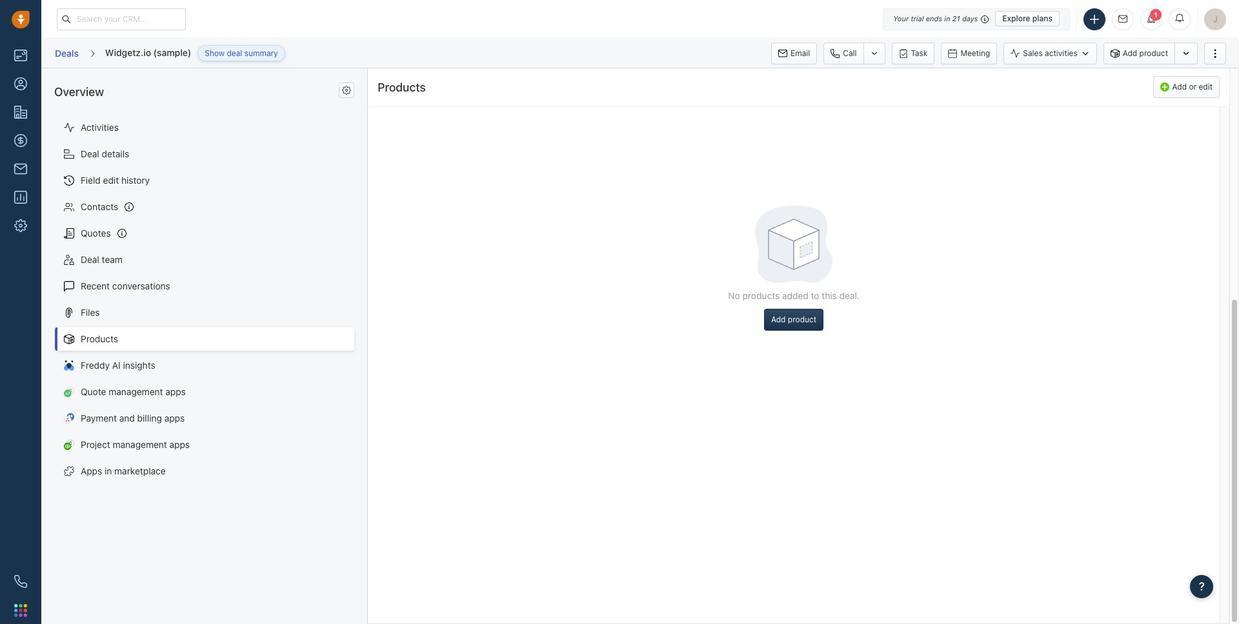 Task type: describe. For each thing, give the bounding box(es) containing it.
1 link
[[1141, 8, 1163, 30]]

email button
[[771, 42, 817, 64]]

apps for project management apps
[[169, 440, 190, 451]]

and
[[119, 413, 135, 424]]

quote management apps
[[81, 387, 186, 398]]

payment and billing apps
[[81, 413, 185, 424]]

activities
[[81, 122, 119, 133]]

team
[[102, 255, 123, 266]]

ends
[[926, 14, 943, 23]]

payment
[[81, 413, 117, 424]]

email
[[791, 48, 810, 58]]

no
[[728, 290, 740, 301]]

meeting button
[[941, 42, 997, 64]]

overview
[[54, 85, 104, 99]]

sales
[[1023, 48, 1043, 58]]

to
[[811, 290, 819, 301]]

apps
[[81, 466, 102, 477]]

0 vertical spatial in
[[945, 14, 951, 23]]

summary
[[244, 48, 278, 58]]

0 horizontal spatial in
[[105, 466, 112, 477]]

management for project
[[113, 440, 167, 451]]

field edit history
[[81, 175, 150, 186]]

21
[[953, 14, 960, 23]]

0 vertical spatial add product
[[1123, 48, 1168, 58]]

phone element
[[8, 569, 34, 595]]

show deal summary
[[205, 48, 278, 58]]

0 vertical spatial add
[[1123, 48, 1138, 58]]

deal team
[[81, 255, 123, 266]]

products
[[743, 290, 780, 301]]

deal for deal team
[[81, 255, 99, 266]]

phone image
[[14, 576, 27, 589]]

apps in marketplace
[[81, 466, 166, 477]]

deal
[[227, 48, 242, 58]]

quote
[[81, 387, 106, 398]]

task button
[[892, 42, 935, 64]]

history
[[121, 175, 150, 186]]

widgetz.io
[[105, 47, 151, 58]]

days
[[962, 14, 978, 23]]

deal for deal details
[[81, 149, 99, 160]]

task
[[911, 48, 928, 58]]

ai
[[112, 360, 121, 371]]

explore plans
[[1003, 14, 1053, 23]]

management for quote
[[109, 387, 163, 398]]

marketplace
[[114, 466, 166, 477]]

1 horizontal spatial products
[[378, 80, 426, 94]]



Task type: locate. For each thing, give the bounding box(es) containing it.
apps right billing
[[164, 413, 185, 424]]

trial
[[911, 14, 924, 23]]

call
[[843, 48, 857, 58]]

add product button
[[1104, 42, 1175, 64], [764, 309, 824, 331]]

sales activities button
[[1004, 42, 1104, 64], [1004, 42, 1097, 64]]

your trial ends in 21 days
[[893, 14, 978, 23]]

freddy
[[81, 360, 110, 371]]

apps down payment and billing apps
[[169, 440, 190, 451]]

this
[[822, 290, 837, 301]]

1 vertical spatial management
[[113, 440, 167, 451]]

edit
[[1199, 82, 1213, 92], [103, 175, 119, 186]]

0 vertical spatial products
[[378, 80, 426, 94]]

products right the mng settings icon
[[378, 80, 426, 94]]

0 vertical spatial product
[[1140, 48, 1168, 58]]

management up payment and billing apps
[[109, 387, 163, 398]]

(sample)
[[153, 47, 191, 58]]

or
[[1189, 82, 1197, 92]]

product
[[1140, 48, 1168, 58], [788, 315, 817, 325]]

1 horizontal spatial add product
[[1123, 48, 1168, 58]]

1
[[1154, 11, 1158, 18]]

add product
[[1123, 48, 1168, 58], [771, 315, 817, 325]]

1 vertical spatial add product button
[[764, 309, 824, 331]]

apps for quote management apps
[[165, 387, 186, 398]]

product down 1 link
[[1140, 48, 1168, 58]]

in
[[945, 14, 951, 23], [105, 466, 112, 477]]

0 vertical spatial management
[[109, 387, 163, 398]]

management up marketplace
[[113, 440, 167, 451]]

products up freddy
[[81, 334, 118, 345]]

1 vertical spatial in
[[105, 466, 112, 477]]

0 horizontal spatial add
[[771, 315, 786, 325]]

1 horizontal spatial add product button
[[1104, 42, 1175, 64]]

2 deal from the top
[[81, 255, 99, 266]]

show
[[205, 48, 225, 58]]

products
[[378, 80, 426, 94], [81, 334, 118, 345]]

apps
[[165, 387, 186, 398], [164, 413, 185, 424], [169, 440, 190, 451]]

sales activities
[[1023, 48, 1078, 58]]

in right apps
[[105, 466, 112, 477]]

call button
[[824, 42, 863, 64]]

freddy ai insights
[[81, 360, 155, 371]]

1 vertical spatial apps
[[164, 413, 185, 424]]

no products added to this deal.
[[728, 290, 860, 301]]

add or edit
[[1173, 82, 1213, 92]]

0 vertical spatial apps
[[165, 387, 186, 398]]

Search your CRM... text field
[[57, 8, 186, 30]]

2 vertical spatial add
[[771, 315, 786, 325]]

add or edit button
[[1153, 76, 1220, 98]]

0 vertical spatial add product button
[[1104, 42, 1175, 64]]

your
[[893, 14, 909, 23]]

edit right or
[[1199, 82, 1213, 92]]

add product button down 1 link
[[1104, 42, 1175, 64]]

insights
[[123, 360, 155, 371]]

1 deal from the top
[[81, 149, 99, 160]]

0 vertical spatial deal
[[81, 149, 99, 160]]

freshworks switcher image
[[14, 605, 27, 618]]

project management apps
[[81, 440, 190, 451]]

1 vertical spatial add product
[[771, 315, 817, 325]]

deal left details
[[81, 149, 99, 160]]

management
[[109, 387, 163, 398], [113, 440, 167, 451]]

0 horizontal spatial add product
[[771, 315, 817, 325]]

add product button down no products added to this deal. on the right top
[[764, 309, 824, 331]]

activities
[[1045, 48, 1078, 58]]

2 horizontal spatial add
[[1173, 82, 1187, 92]]

1 vertical spatial edit
[[103, 175, 119, 186]]

files
[[81, 307, 100, 318]]

widgetz.io (sample)
[[105, 47, 191, 58]]

1 vertical spatial product
[[788, 315, 817, 325]]

0 vertical spatial edit
[[1199, 82, 1213, 92]]

1 vertical spatial deal
[[81, 255, 99, 266]]

recent conversations
[[81, 281, 170, 292]]

explore plans link
[[995, 11, 1060, 26]]

added
[[782, 290, 809, 301]]

1 horizontal spatial in
[[945, 14, 951, 23]]

add
[[1123, 48, 1138, 58], [1173, 82, 1187, 92], [771, 315, 786, 325]]

quotes
[[81, 228, 111, 239]]

billing
[[137, 413, 162, 424]]

1 horizontal spatial add
[[1123, 48, 1138, 58]]

deal left team
[[81, 255, 99, 266]]

deals link
[[54, 43, 79, 63]]

apps up payment and billing apps
[[165, 387, 186, 398]]

add product down 1 link
[[1123, 48, 1168, 58]]

recent
[[81, 281, 110, 292]]

1 vertical spatial products
[[81, 334, 118, 345]]

1 horizontal spatial edit
[[1199, 82, 1213, 92]]

conversations
[[112, 281, 170, 292]]

mng settings image
[[342, 86, 351, 95]]

2 vertical spatial apps
[[169, 440, 190, 451]]

0 horizontal spatial add product button
[[764, 309, 824, 331]]

details
[[102, 149, 129, 160]]

project
[[81, 440, 110, 451]]

add product down no products added to this deal. on the right top
[[771, 315, 817, 325]]

add inside button
[[1173, 82, 1187, 92]]

product down added
[[788, 315, 817, 325]]

field
[[81, 175, 101, 186]]

deals
[[55, 48, 79, 59]]

1 vertical spatial add
[[1173, 82, 1187, 92]]

meeting
[[961, 48, 990, 58]]

deal details
[[81, 149, 129, 160]]

0 horizontal spatial edit
[[103, 175, 119, 186]]

explore
[[1003, 14, 1031, 23]]

1 horizontal spatial product
[[1140, 48, 1168, 58]]

edit inside button
[[1199, 82, 1213, 92]]

deal
[[81, 149, 99, 160], [81, 255, 99, 266]]

plans
[[1033, 14, 1053, 23]]

in left 21
[[945, 14, 951, 23]]

deal.
[[840, 290, 860, 301]]

0 horizontal spatial product
[[788, 315, 817, 325]]

edit right field
[[103, 175, 119, 186]]

contacts
[[81, 202, 118, 213]]

0 horizontal spatial products
[[81, 334, 118, 345]]



Task type: vqa. For each thing, say whether or not it's contained in the screenshot.
the bottom edit
yes



